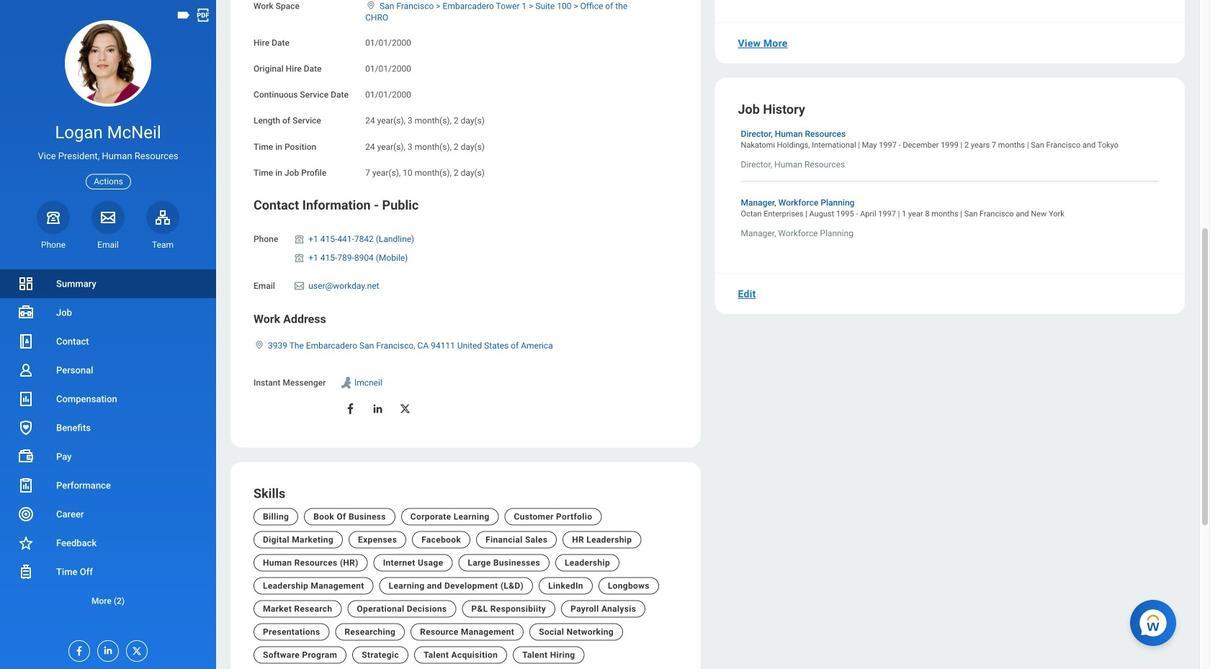 Task type: vqa. For each thing, say whether or not it's contained in the screenshot.
phone image within items selected 'list'
yes



Task type: locate. For each thing, give the bounding box(es) containing it.
location image
[[254, 340, 265, 350]]

linkedin image right facebook image
[[98, 641, 114, 656]]

1 horizontal spatial phone image
[[293, 233, 306, 245]]

0 vertical spatial linkedin image
[[371, 402, 384, 415]]

feedback image
[[17, 534, 35, 552]]

email logan mcneil element
[[91, 239, 125, 251]]

group
[[254, 197, 677, 424]]

linkedin image
[[371, 402, 384, 415], [98, 641, 114, 656]]

1 horizontal spatial linkedin image
[[371, 402, 384, 415]]

view team image
[[154, 209, 171, 226]]

list
[[0, 269, 216, 615]]

pay image
[[17, 448, 35, 465]]

linkedin image left social media x image
[[371, 402, 384, 415]]

personal image
[[17, 362, 35, 379]]

team logan mcneil element
[[146, 239, 179, 251]]

aim image
[[339, 375, 353, 390]]

phone image
[[43, 209, 63, 226], [293, 233, 306, 245]]

1 vertical spatial linkedin image
[[98, 641, 114, 656]]

phone image up phone logan mcneil element
[[43, 209, 63, 226]]

summary image
[[17, 275, 35, 292]]

tag image
[[176, 7, 192, 23]]

1 vertical spatial phone image
[[293, 233, 306, 245]]

phone image up phone image
[[293, 233, 306, 245]]

view printable version (pdf) image
[[195, 7, 211, 23]]

0 vertical spatial phone image
[[43, 209, 63, 226]]



Task type: describe. For each thing, give the bounding box(es) containing it.
compensation image
[[17, 390, 35, 408]]

benefits image
[[17, 419, 35, 436]]

location image
[[365, 0, 377, 10]]

0 horizontal spatial linkedin image
[[98, 641, 114, 656]]

navigation pane region
[[0, 0, 216, 669]]

x image
[[127, 641, 143, 657]]

performance image
[[17, 477, 35, 494]]

job image
[[17, 304, 35, 321]]

mail image
[[293, 280, 306, 292]]

phone image inside the 'items selected' list
[[293, 233, 306, 245]]

phone image
[[293, 252, 306, 264]]

contact image
[[17, 333, 35, 350]]

phone logan mcneil element
[[37, 239, 70, 251]]

items selected list
[[293, 231, 437, 267]]

social media x image
[[399, 402, 411, 415]]

facebook image
[[69, 641, 85, 657]]

facebook image
[[344, 402, 357, 415]]

0 horizontal spatial phone image
[[43, 209, 63, 226]]

time off image
[[17, 563, 35, 581]]

mail image
[[99, 209, 117, 226]]

career image
[[17, 506, 35, 523]]



